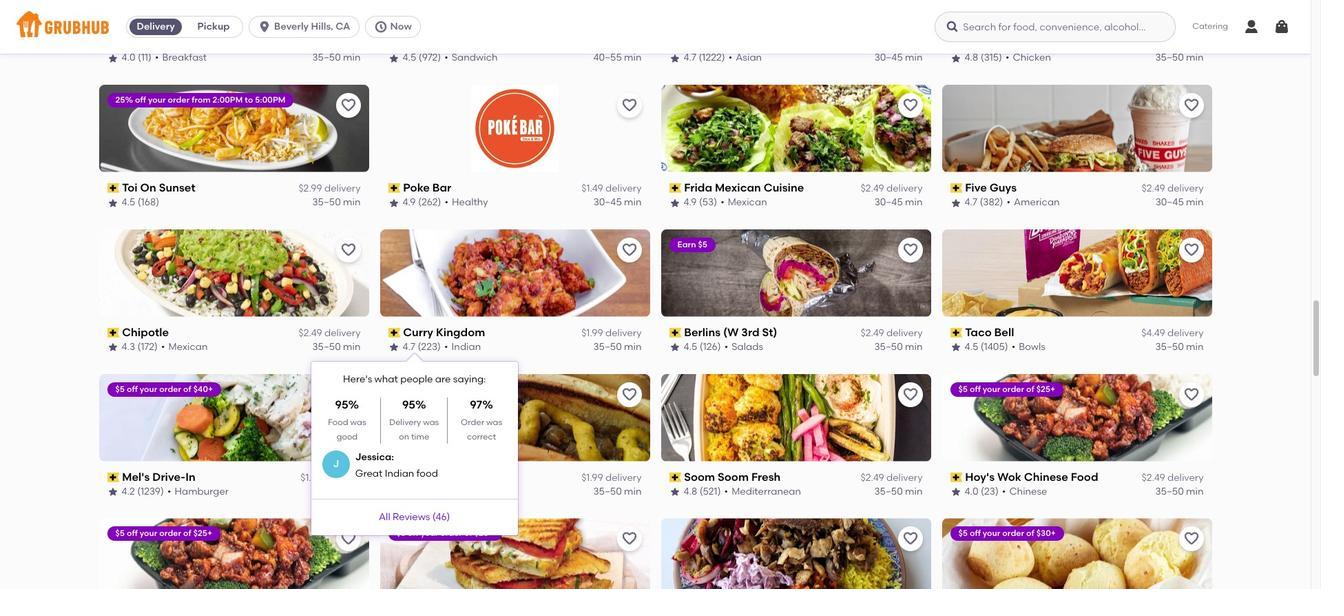 Task type: locate. For each thing, give the bounding box(es) containing it.
0 horizontal spatial food
[[328, 418, 349, 428]]

• for swingers diner
[[155, 52, 159, 64]]

$2.49 delivery for berlins (w 3rd st)
[[861, 327, 923, 339]]

o'
[[425, 470, 437, 484]]

2 hamburger from the left
[[388, 486, 443, 498]]

1 horizontal spatial 4.7
[[684, 52, 697, 64]]

1 niko from the left
[[685, 36, 709, 50]]

1 vertical spatial 4.0
[[965, 486, 979, 498]]

off down 4.0 (23)
[[970, 529, 981, 539]]

1 horizontal spatial was
[[423, 418, 439, 428]]

order left from
[[168, 95, 190, 105]]

are
[[435, 373, 451, 385]]

1 horizontal spatial • mexican
[[721, 197, 768, 208]]

jessica
[[356, 451, 392, 463]]

subscription pass image left calif
[[951, 39, 963, 48]]

0 vertical spatial $1.49
[[582, 183, 604, 194]]

4.0 left (11)
[[122, 52, 136, 64]]

star icon image left 4.5 (168)
[[107, 197, 118, 209]]

of for tail o' the pup logo at left bottom
[[465, 384, 473, 394]]

$2.49 delivery for frida mexican cuisine
[[861, 183, 923, 194]]

star icon image left 4.0 (23)
[[951, 487, 962, 498]]

0 vertical spatial beverly
[[274, 21, 309, 32]]

niko up 4.7 (1222)
[[685, 36, 709, 50]]

1 horizontal spatial food
[[1072, 470, 1099, 484]]

40–55
[[594, 52, 622, 64]]

0 horizontal spatial hamburger
[[175, 486, 229, 498]]

beverly inside button
[[274, 21, 309, 32]]

$2.99 delivery for canter's deli
[[580, 38, 642, 50]]

off down 4.3
[[127, 384, 138, 394]]

2 vertical spatial $1.99
[[582, 472, 604, 484]]

0 horizontal spatial 4.9
[[403, 197, 416, 208]]

)
[[447, 511, 450, 523]]

0 vertical spatial chicken
[[995, 36, 1039, 50]]

off for corner bakery logo
[[408, 529, 419, 539]]

was inside 97 order was correct
[[487, 418, 503, 428]]

star icon image left 4.8 (521)
[[670, 487, 681, 498]]

min for mel's drive-in
[[343, 486, 361, 498]]

save this restaurant image
[[1184, 97, 1200, 114], [340, 242, 357, 258], [903, 242, 919, 258], [1184, 242, 1200, 258], [340, 386, 357, 403], [621, 386, 638, 403], [903, 386, 919, 403], [621, 531, 638, 548], [903, 531, 919, 548]]

$1.49 delivery
[[582, 183, 642, 194], [301, 472, 361, 484]]

1 horizontal spatial 4.9
[[684, 197, 697, 208]]

curry kingdom logo image
[[380, 229, 650, 317]]

1 horizontal spatial hamburger
[[388, 486, 443, 498]]

hills,
[[311, 21, 334, 32]]

order down (1239)
[[159, 529, 181, 539]]

• for chipotle
[[161, 341, 165, 353]]

star icon image left 4.8 (315)
[[951, 53, 962, 64]]

subscription pass image
[[388, 39, 401, 48], [670, 39, 682, 48], [951, 39, 963, 48], [951, 183, 963, 193], [107, 328, 119, 338], [670, 328, 682, 338], [951, 328, 963, 338], [107, 473, 119, 482], [388, 473, 401, 482]]

subscription pass image for tail o' the pup
[[388, 473, 401, 482]]

1 vertical spatial $1.49
[[301, 472, 322, 484]]

• for hoy's wok chinese food
[[1003, 486, 1007, 498]]

1 vertical spatial hoy's wok chinese food logo image
[[99, 519, 369, 589]]

star icon image left 4.2 on the left bottom of the page
[[107, 487, 118, 498]]

your down '('
[[421, 529, 439, 539]]

subscription pass image for soom soom fresh
[[670, 473, 682, 482]]

five
[[966, 181, 988, 194]]

0 vertical spatial 4.8
[[965, 52, 979, 64]]

$4.49
[[1142, 327, 1166, 339]]

•
[[155, 52, 159, 64], [445, 52, 449, 64], [729, 52, 733, 64], [1006, 52, 1010, 64], [445, 197, 449, 208], [721, 197, 725, 208], [1007, 197, 1011, 208], [161, 341, 165, 353], [445, 341, 448, 353], [725, 341, 729, 353], [1012, 341, 1016, 353], [167, 486, 171, 498], [725, 486, 729, 498], [1003, 486, 1007, 498]]

2 horizontal spatial $5 off your order of $25+
[[959, 384, 1056, 394]]

off down 4.5 (1405)
[[970, 384, 981, 394]]

4.8 down calif
[[965, 52, 979, 64]]

$2.49 for hoy's wok chinese food
[[1142, 472, 1166, 484]]

american
[[1015, 197, 1061, 208]]

3 was from the left
[[487, 418, 503, 428]]

subscription pass image left curry
[[388, 328, 401, 338]]

of left $20+
[[465, 529, 473, 539]]

1 horizontal spatial $1.49
[[582, 183, 604, 194]]

0 vertical spatial $1.49 delivery
[[582, 183, 642, 194]]

ca
[[336, 21, 350, 32]]

subscription pass image left poke
[[388, 183, 401, 193]]

0 horizontal spatial beverly
[[274, 21, 309, 32]]

mexican for chipotle
[[169, 341, 208, 353]]

order left $40+
[[159, 384, 181, 394]]

berlins (w 3rd st)  logo image
[[661, 229, 932, 317]]

hamburger down in
[[175, 486, 229, 498]]

30–45 min for five guys
[[1156, 197, 1204, 208]]

• down bar in the left of the page
[[445, 197, 449, 208]]

star icon image left 4.5 (1405)
[[951, 342, 962, 353]]

2 svg image from the left
[[947, 20, 960, 34]]

(223)
[[418, 341, 441, 353]]

0 vertical spatial • mexican
[[721, 197, 768, 208]]

$2.99 for toi on sunset
[[299, 183, 322, 194]]

the
[[440, 470, 457, 484]]

1 vertical spatial delivery
[[390, 418, 421, 428]]

4.9 for frida mexican cuisine
[[684, 197, 697, 208]]

$5 off your order of $25+ up 97
[[397, 384, 494, 394]]

1 soom from the left
[[685, 470, 716, 484]]

delivery for tail o' the pup
[[606, 472, 642, 484]]

svg image
[[258, 20, 272, 34], [947, 20, 960, 34]]

0 horizontal spatial soom
[[685, 470, 716, 484]]

1 vertical spatial chicken
[[1014, 52, 1052, 64]]

0 horizontal spatial niko
[[685, 36, 709, 50]]

asian
[[736, 52, 762, 64]]

0 horizontal spatial indian
[[385, 468, 415, 479]]

4.7 for five guys
[[965, 197, 978, 208]]

95 inside 95 delivery was on time
[[402, 398, 416, 411]]

indian down kingdom
[[452, 341, 481, 353]]

0 horizontal spatial svg image
[[374, 20, 388, 34]]

indian
[[452, 341, 481, 353], [385, 468, 415, 479]]

$5 for mel's drive-in logo
[[115, 384, 125, 394]]

$2.49 delivery for chipotle
[[299, 327, 361, 339]]

mel's
[[122, 470, 150, 484]]

• down curry kingdom
[[445, 341, 448, 353]]

$5 off your order of $40+
[[115, 384, 213, 394]]

delivery for hoy's wok chinese food
[[1168, 472, 1204, 484]]

4.9 (262)
[[403, 197, 441, 208]]

30–45
[[875, 52, 903, 64], [594, 197, 622, 208], [875, 197, 903, 208], [1156, 197, 1185, 208], [313, 486, 341, 498]]

svg image
[[1244, 19, 1261, 35], [1274, 19, 1291, 35], [374, 20, 388, 34]]

0 horizontal spatial $5 off your order of $25+
[[115, 529, 212, 539]]

your down the (1405) on the right bottom of the page
[[983, 384, 1001, 394]]

4.7 down five on the top of page
[[965, 197, 978, 208]]

delivery for chipotle
[[325, 327, 361, 339]]

beverly right the - at the right of page
[[1079, 36, 1118, 50]]

4.0 (11)
[[122, 52, 152, 64]]

• right (23)
[[1003, 486, 1007, 498]]

$2.99 delivery for toi on sunset
[[299, 183, 361, 194]]

4.8 (521)
[[684, 486, 721, 498]]

berlins (w 3rd st)
[[685, 326, 778, 339]]

delivery for calif chicken cafe - beverly grove
[[1168, 38, 1204, 50]]

1 horizontal spatial delivery
[[390, 418, 421, 428]]

4.5
[[403, 52, 417, 64], [122, 197, 135, 208], [684, 341, 698, 353], [965, 341, 979, 353]]

was
[[350, 418, 366, 428], [423, 418, 439, 428], [487, 418, 503, 428]]

1 vertical spatial $1.49 delivery
[[301, 472, 361, 484]]

• down guys
[[1007, 197, 1011, 208]]

to
[[245, 95, 253, 105]]

order left $30+
[[1003, 529, 1025, 539]]

95 down 'here's what people are saying:'
[[402, 398, 416, 411]]

of down • bowls
[[1027, 384, 1035, 394]]

your up 95 delivery was on time
[[421, 384, 439, 394]]

2 soom from the left
[[718, 470, 749, 484]]

star icon image left the 4.0 (11)
[[107, 53, 118, 64]]

1 horizontal spatial svg image
[[947, 20, 960, 34]]

4.5 for taco bell
[[965, 341, 979, 353]]

subscription pass image for five guys
[[951, 183, 963, 193]]

2 vertical spatial mexican
[[169, 341, 208, 353]]

2 4.9 from the left
[[684, 197, 697, 208]]

4.5 left (972)
[[403, 52, 417, 64]]

what
[[375, 373, 398, 385]]

star icon image left 4.9 (262)
[[388, 197, 399, 209]]

4.5 (1405)
[[965, 341, 1009, 353]]

your down (172)
[[140, 384, 157, 394]]

order right people at the left bottom
[[441, 384, 463, 394]]

• right (315)
[[1006, 52, 1010, 64]]

• down bell
[[1012, 341, 1016, 353]]

0 vertical spatial $1.99 delivery
[[863, 38, 923, 50]]

1 vertical spatial $1.99 delivery
[[582, 327, 642, 339]]

subscription pass image left "mel's" on the left bottom of page
[[107, 473, 119, 482]]

1 horizontal spatial 95
[[402, 398, 416, 411]]

was inside 95 delivery was on time
[[423, 418, 439, 428]]

niko up (1222)
[[712, 36, 737, 50]]

1 horizontal spatial 4.8
[[965, 52, 979, 64]]

2 horizontal spatial was
[[487, 418, 503, 428]]

mexican right (172)
[[169, 341, 208, 353]]

1 hamburger from the left
[[175, 486, 229, 498]]

0 vertical spatial delivery
[[137, 21, 175, 32]]

1 horizontal spatial 4.0
[[965, 486, 979, 498]]

subscription pass image left chipotle
[[107, 328, 119, 338]]

(
[[433, 511, 436, 523]]

tail o' the pup
[[403, 470, 481, 484]]

star icon image for chipotle
[[107, 342, 118, 353]]

off for tail o' the pup logo at left bottom
[[408, 384, 419, 394]]

of for mel's drive-in logo
[[183, 384, 191, 394]]

indian inside jessica great indian food
[[385, 468, 415, 479]]

chicken down cafe
[[1014, 52, 1052, 64]]

1 horizontal spatial beverly
[[1079, 36, 1118, 50]]

1 vertical spatial 4.8
[[684, 486, 698, 498]]

chicken for •
[[1014, 52, 1052, 64]]

1 horizontal spatial $1.49 delivery
[[582, 183, 642, 194]]

1 vertical spatial mexican
[[728, 197, 768, 208]]

0 horizontal spatial • mexican
[[161, 341, 208, 353]]

• mexican for chipotle
[[161, 341, 208, 353]]

35–50 min
[[313, 52, 361, 64], [1156, 52, 1204, 64], [313, 197, 361, 208], [313, 341, 361, 353], [594, 341, 642, 353], [875, 341, 923, 353], [1156, 341, 1204, 353], [594, 486, 642, 498], [875, 486, 923, 498], [1156, 486, 1204, 498]]

soom up (521)
[[718, 470, 749, 484]]

35–50 min for hoy's wok chinese food
[[1156, 486, 1204, 498]]

chinese
[[1025, 470, 1069, 484], [1010, 486, 1048, 498]]

reviews
[[393, 511, 430, 523]]

95 for 95 food was good
[[335, 398, 348, 411]]

swingers diner
[[122, 36, 203, 50]]

0 horizontal spatial $1.49
[[301, 472, 322, 484]]

star icon image left 4.5 (126)
[[670, 342, 681, 353]]

taco bell logo image
[[943, 229, 1213, 317]]

1 horizontal spatial niko
[[712, 36, 737, 50]]

subscription pass image left five on the top of page
[[951, 183, 963, 193]]

(w
[[724, 326, 739, 339]]

hamburger down tail
[[388, 486, 443, 498]]

0 horizontal spatial 4.7
[[403, 341, 416, 353]]

tail o' the pup logo image
[[380, 374, 650, 461]]

frida mexican cuisine logo image
[[661, 85, 932, 172]]

$3
[[397, 529, 406, 539]]

1 horizontal spatial $5 off your order of $25+
[[397, 384, 494, 394]]

off for 'toi on sunset logo'
[[135, 95, 146, 105]]

order for the topmost hoy's wok chinese food logo
[[1003, 384, 1025, 394]]

delivery inside button
[[137, 21, 175, 32]]

0 horizontal spatial was
[[350, 418, 366, 428]]

soom up 4.8 (521)
[[685, 470, 716, 484]]

(11)
[[138, 52, 152, 64]]

of left $40+
[[183, 384, 191, 394]]

mexican up (53)
[[715, 181, 762, 194]]

save this restaurant image
[[340, 97, 357, 114], [621, 97, 638, 114], [903, 97, 919, 114], [621, 242, 638, 258], [1184, 386, 1200, 403], [340, 531, 357, 548], [1184, 531, 1200, 548]]

chipotle logo image
[[99, 229, 369, 317]]

$2.99
[[299, 38, 322, 50], [580, 38, 604, 50], [299, 183, 322, 194]]

95 down here's
[[335, 398, 348, 411]]

0 horizontal spatial svg image
[[258, 20, 272, 34]]

30–45 for frida mexican cuisine
[[875, 197, 903, 208]]

0 horizontal spatial 4.0
[[122, 52, 136, 64]]

min for toi on sunset
[[343, 197, 361, 208]]

$2.49 delivery for soom soom fresh
[[861, 472, 923, 484]]

• right (11)
[[155, 52, 159, 64]]

35–50 min for curry kingdom
[[594, 341, 642, 353]]

cuisine
[[764, 181, 805, 194]]

1 vertical spatial beverly
[[1079, 36, 1118, 50]]

$5 down 4.2 on the left bottom of the page
[[115, 529, 125, 539]]

• right (53)
[[721, 197, 725, 208]]

food
[[328, 418, 349, 428], [1072, 470, 1099, 484]]

pickup button
[[185, 16, 243, 38]]

order
[[461, 418, 485, 428]]

$2.99 for canter's deli
[[580, 38, 604, 50]]

delivery for berlins (w 3rd st)
[[887, 327, 923, 339]]

95 inside 95 food was good
[[335, 398, 348, 411]]

min for berlins (w 3rd st)
[[906, 341, 923, 353]]

sunset
[[159, 181, 196, 194]]

subscription pass image left taco
[[951, 328, 963, 338]]

beverly left hills,
[[274, 21, 309, 32]]

0 horizontal spatial 95
[[335, 398, 348, 411]]

indian left food
[[385, 468, 415, 479]]

0 horizontal spatial 4.8
[[684, 486, 698, 498]]

deli
[[453, 36, 473, 50]]

$25+ up 97
[[475, 384, 494, 394]]

delivery inside 95 delivery was on time
[[390, 418, 421, 428]]

35–50 min for calif chicken cafe - beverly grove
[[1156, 52, 1204, 64]]

subscription pass image
[[107, 39, 119, 48], [107, 183, 119, 193], [388, 183, 401, 193], [670, 183, 682, 193], [388, 328, 401, 338], [670, 473, 682, 482], [951, 473, 963, 482]]

was for 97 order was correct
[[487, 418, 503, 428]]

star icon image left 4.7 (382)
[[951, 197, 962, 209]]

order
[[168, 95, 190, 105], [159, 384, 181, 394], [441, 384, 463, 394], [1003, 384, 1025, 394], [159, 529, 181, 539], [441, 529, 463, 539], [1003, 529, 1025, 539]]

1 vertical spatial • mexican
[[161, 341, 208, 353]]

35–50 min for berlins (w 3rd st)
[[875, 341, 923, 353]]

95
[[335, 398, 348, 411], [402, 398, 416, 411]]

catering button
[[1184, 11, 1239, 43]]

$5 off your order of $25+ for wok
[[959, 384, 1056, 394]]

subscription pass image for swingers diner
[[107, 39, 119, 48]]

4.9 down poke
[[403, 197, 416, 208]]

1 horizontal spatial soom
[[718, 470, 749, 484]]

0 horizontal spatial delivery
[[137, 21, 175, 32]]

2 vertical spatial 4.7
[[403, 341, 416, 353]]

$5 down 4.5 (1405)
[[959, 384, 968, 394]]

star icon image
[[107, 53, 118, 64], [388, 53, 399, 64], [670, 53, 681, 64], [951, 53, 962, 64], [107, 197, 118, 209], [388, 197, 399, 209], [670, 197, 681, 209], [951, 197, 962, 209], [107, 342, 118, 353], [388, 342, 399, 353], [670, 342, 681, 353], [951, 342, 962, 353], [107, 487, 118, 498], [670, 487, 681, 498], [951, 487, 962, 498]]

4.2 (1239)
[[122, 486, 164, 498]]

• down berlins (w 3rd st)
[[725, 341, 729, 353]]

35–50 min for tail o' the pup
[[594, 486, 642, 498]]

order down • bowls
[[1003, 384, 1025, 394]]

4.7 for niko niko sushi
[[684, 52, 697, 64]]

1 vertical spatial 4.7
[[965, 197, 978, 208]]

$5 up 95 delivery was on time
[[397, 384, 406, 394]]

$1.99 delivery
[[863, 38, 923, 50], [582, 327, 642, 339], [582, 472, 642, 484]]

• down niko niko sushi
[[729, 52, 733, 64]]

order down ')'
[[441, 529, 463, 539]]

correct
[[467, 432, 496, 442]]

$5 for the topmost hoy's wok chinese food logo
[[959, 384, 968, 394]]

0 vertical spatial 4.7
[[684, 52, 697, 64]]

subscription pass image left toi
[[107, 183, 119, 193]]

off right 25%
[[135, 95, 146, 105]]

2 niko from the left
[[712, 36, 737, 50]]

subscription pass image left tail
[[388, 473, 401, 482]]

1 vertical spatial chinese
[[1010, 486, 1048, 498]]

4.0 for hoy's wok chinese food
[[965, 486, 979, 498]]

4.9 down "frida"
[[684, 197, 697, 208]]

• mexican for frida mexican cuisine
[[721, 197, 768, 208]]

• down drive-
[[167, 486, 171, 498]]

of left $30+
[[1027, 529, 1035, 539]]

tooltip
[[311, 353, 518, 536]]

1 vertical spatial $1.99
[[582, 327, 604, 339]]

min for soom soom fresh
[[906, 486, 923, 498]]

1 horizontal spatial indian
[[452, 341, 481, 353]]

delivery for curry kingdom
[[606, 327, 642, 339]]

chinese up • chinese
[[1025, 470, 1069, 484]]

$5
[[698, 240, 708, 249], [115, 384, 125, 394], [397, 384, 406, 394], [959, 384, 968, 394], [115, 529, 125, 539], [959, 529, 968, 539]]

2 vertical spatial $1.99 delivery
[[582, 472, 642, 484]]

$5 down 4.3
[[115, 384, 125, 394]]

star icon image for canter's deli
[[388, 53, 399, 64]]

4.7 left (1222)
[[684, 52, 697, 64]]

4.7
[[684, 52, 697, 64], [965, 197, 978, 208], [403, 341, 416, 353]]

$5 right earn
[[698, 240, 708, 249]]

was up correct
[[487, 418, 503, 428]]

1 vertical spatial food
[[1072, 470, 1099, 484]]

35–50 min for swingers diner
[[313, 52, 361, 64]]

35–50 min for chipotle
[[313, 341, 361, 353]]

4.5 down berlins
[[684, 341, 698, 353]]

(262)
[[418, 197, 441, 208]]

min
[[343, 52, 361, 64], [625, 52, 642, 64], [906, 52, 923, 64], [1187, 52, 1204, 64], [343, 197, 361, 208], [625, 197, 642, 208], [906, 197, 923, 208], [1187, 197, 1204, 208], [343, 341, 361, 353], [625, 341, 642, 353], [906, 341, 923, 353], [1187, 341, 1204, 353], [343, 486, 361, 498], [625, 486, 642, 498], [906, 486, 923, 498], [1187, 486, 1204, 498]]

1 horizontal spatial $25+
[[475, 384, 494, 394]]

subscription pass image left berlins
[[670, 328, 682, 338]]

star icon image left '4.9 (53)' on the right top of the page
[[670, 197, 681, 209]]

order for corner bakery logo
[[441, 529, 463, 539]]

min for poke bar
[[625, 197, 642, 208]]

$2.49 delivery for five guys
[[1142, 183, 1204, 194]]

1 95 from the left
[[335, 398, 348, 411]]

frida mexican cuisine
[[685, 181, 805, 194]]

• right (972)
[[445, 52, 449, 64]]

2 was from the left
[[423, 418, 439, 428]]

star icon image left 4.5 (972)
[[388, 53, 399, 64]]

0 vertical spatial food
[[328, 418, 349, 428]]

subscription pass image for curry kingdom
[[388, 328, 401, 338]]

off right the what
[[408, 384, 419, 394]]

subscription pass image down now button
[[388, 39, 401, 48]]

bell
[[995, 326, 1015, 339]]

chinese down hoy's wok chinese food
[[1010, 486, 1048, 498]]

was inside 95 food was good
[[350, 418, 366, 428]]

on
[[399, 432, 410, 442]]

0 horizontal spatial $1.49 delivery
[[301, 472, 361, 484]]

95 for 95 delivery was on time
[[402, 398, 416, 411]]

4.0 down hoy's
[[965, 486, 979, 498]]

chicken up • chicken
[[995, 36, 1039, 50]]

star icon image left 4.3
[[107, 342, 118, 353]]

35–50 for swingers diner
[[313, 52, 341, 64]]

1 svg image from the left
[[258, 20, 272, 34]]

sandwich
[[452, 52, 498, 64]]

• for frida mexican cuisine
[[721, 197, 725, 208]]

subscription pass image for mel's drive-in
[[107, 473, 119, 482]]

off
[[135, 95, 146, 105], [127, 384, 138, 394], [408, 384, 419, 394], [970, 384, 981, 394], [127, 529, 138, 539], [408, 529, 419, 539], [970, 529, 981, 539]]

toi on sunset logo image
[[99, 85, 369, 172]]

2 horizontal spatial $25+
[[1037, 384, 1056, 394]]

• right (521)
[[725, 486, 729, 498]]

star icon image for berlins (w 3rd st)
[[670, 342, 681, 353]]

your
[[148, 95, 166, 105], [140, 384, 157, 394], [421, 384, 439, 394], [983, 384, 1001, 394], [140, 529, 157, 539], [421, 529, 439, 539], [983, 529, 1001, 539]]

$5 off your order of $25+ for o'
[[397, 384, 494, 394]]

1 horizontal spatial hoy's wok chinese food logo image
[[943, 374, 1213, 461]]

0 vertical spatial 4.0
[[122, 52, 136, 64]]

subscription pass image left niko niko sushi
[[670, 39, 682, 48]]

soom soom fresh logo image
[[661, 374, 932, 461]]

chicken for calif
[[995, 36, 1039, 50]]

canter's
[[403, 36, 450, 50]]

(972)
[[419, 52, 441, 64]]

4.9
[[403, 197, 416, 208], [684, 197, 697, 208]]

delivery for toi on sunset
[[325, 183, 361, 194]]

1 vertical spatial indian
[[385, 468, 415, 479]]

(23)
[[982, 486, 999, 498]]

pampas grill logo image
[[943, 519, 1213, 589]]

hoy's wok chinese food logo image
[[943, 374, 1213, 461], [99, 519, 369, 589]]

0 vertical spatial $1.99
[[863, 38, 885, 50]]

1 4.9 from the left
[[403, 197, 416, 208]]

1 was from the left
[[350, 418, 366, 428]]

40–55 min
[[594, 52, 642, 64]]

2 95 from the left
[[402, 398, 416, 411]]

delivery up swingers diner
[[137, 21, 175, 32]]

$2.49
[[1142, 38, 1166, 50], [861, 183, 885, 194], [1142, 183, 1166, 194], [299, 327, 322, 339], [861, 327, 885, 339], [861, 472, 885, 484], [1142, 472, 1166, 484]]

star icon image left 4.7 (1222)
[[670, 53, 681, 64]]

4.7 (1222)
[[684, 52, 726, 64]]

4.7 down curry
[[403, 341, 416, 353]]

star icon image for calif chicken cafe - beverly grove
[[951, 53, 962, 64]]

your for corner bakery logo
[[421, 529, 439, 539]]

4.8 left (521)
[[684, 486, 698, 498]]

2 horizontal spatial 4.7
[[965, 197, 978, 208]]



Task type: vqa. For each thing, say whether or not it's contained in the screenshot.
foam.
no



Task type: describe. For each thing, give the bounding box(es) containing it.
mexican for frida mexican cuisine
[[728, 197, 768, 208]]

35–50 for tail o' the pup
[[594, 486, 622, 498]]

delivery for five guys
[[1168, 183, 1204, 194]]

five guys
[[966, 181, 1017, 194]]

4.5 for berlins (w 3rd st)
[[684, 341, 698, 353]]

min for chipotle
[[343, 341, 361, 353]]

min for hoy's wok chinese food
[[1187, 486, 1204, 498]]

• for mel's drive-in
[[167, 486, 171, 498]]

$2.99 delivery for swingers diner
[[299, 38, 361, 50]]

$2.49 delivery for hoy's wok chinese food
[[1142, 472, 1204, 484]]

95 delivery was on time
[[390, 398, 439, 442]]

30–45 min for frida mexican cuisine
[[875, 197, 923, 208]]

0 vertical spatial indian
[[452, 341, 481, 353]]

4.8 for soom soom fresh
[[684, 486, 698, 498]]

• salads
[[725, 341, 764, 353]]

order for pampas grill logo
[[1003, 529, 1025, 539]]

1 horizontal spatial svg image
[[1244, 19, 1261, 35]]

0 vertical spatial chinese
[[1025, 470, 1069, 484]]

35–50 for calif chicken cafe - beverly grove
[[1156, 52, 1185, 64]]

• hamburger
[[167, 486, 229, 498]]

breakfast
[[162, 52, 207, 64]]

star icon image for frida mexican cuisine
[[670, 197, 681, 209]]

(1239)
[[137, 486, 164, 498]]

$1.49 delivery for poke bar
[[582, 183, 642, 194]]

$2.49 for soom soom fresh
[[861, 472, 885, 484]]

pup
[[460, 470, 481, 484]]

Search for food, convenience, alcohol... search field
[[936, 12, 1177, 42]]

$40+
[[193, 384, 213, 394]]

tooltip containing 95
[[311, 353, 518, 536]]

30–45 min for niko niko sushi
[[875, 52, 923, 64]]

your down (1239)
[[140, 529, 157, 539]]

kingdom
[[436, 326, 486, 339]]

star icon image for niko niko sushi
[[670, 53, 681, 64]]

mel's drive-in logo image
[[99, 374, 369, 461]]

now button
[[365, 16, 427, 38]]

4.3 (172)
[[122, 341, 158, 353]]

grove
[[1121, 36, 1153, 50]]

min for tail o' the pup
[[625, 486, 642, 498]]

(53)
[[700, 197, 718, 208]]

min for niko niko sushi
[[906, 52, 923, 64]]

$25+ for pup
[[475, 384, 494, 394]]

5:00pm
[[255, 95, 286, 105]]

30–45 for mel's drive-in
[[313, 486, 341, 498]]

star icon image for five guys
[[951, 197, 962, 209]]

main navigation navigation
[[0, 0, 1312, 54]]

35–50 for hoy's wok chinese food
[[1156, 486, 1185, 498]]

0 horizontal spatial hoy's wok chinese food logo image
[[99, 519, 369, 589]]

$2.49 for berlins (w 3rd st)
[[861, 327, 885, 339]]

was for 95 food was good
[[350, 418, 366, 428]]

bowls
[[1020, 341, 1046, 353]]

0 vertical spatial mexican
[[715, 181, 762, 194]]

canter's deli
[[403, 36, 473, 50]]

4.5 (972)
[[403, 52, 441, 64]]

$1.99 delivery for curry kingdom
[[582, 327, 642, 339]]

salads
[[732, 341, 764, 353]]

0 vertical spatial hoy's wok chinese food logo image
[[943, 374, 1213, 461]]

calif
[[966, 36, 992, 50]]

• for taco bell
[[1012, 341, 1016, 353]]

4.9 for poke bar
[[403, 197, 416, 208]]

your for tail o' the pup logo at left bottom
[[421, 384, 439, 394]]

toi on sunset
[[122, 181, 196, 194]]

beverly hills, ca
[[274, 21, 350, 32]]

delivery for taco bell
[[1168, 327, 1204, 339]]

delivery for soom soom fresh
[[887, 472, 923, 484]]

j
[[333, 458, 339, 470]]

subscription pass image for calif chicken cafe - beverly grove
[[951, 39, 963, 48]]

(1405)
[[981, 341, 1009, 353]]

(168)
[[138, 197, 159, 208]]

corner bakery logo image
[[380, 519, 650, 589]]

4.7 (223)
[[403, 341, 441, 353]]

subscription pass image for canter's deli
[[388, 39, 401, 48]]

food inside 95 food was good
[[328, 418, 349, 428]]

• breakfast
[[155, 52, 207, 64]]

$1.49 for mel's drive-in
[[301, 472, 322, 484]]

$5 for tail o' the pup logo at left bottom
[[397, 384, 406, 394]]

(172)
[[138, 341, 158, 353]]

taco bell
[[966, 326, 1015, 339]]

95 food was good
[[328, 398, 366, 442]]

subscription pass image for frida mexican cuisine
[[670, 183, 682, 193]]

4.5 (168)
[[122, 197, 159, 208]]

on
[[140, 181, 156, 194]]

(521)
[[700, 486, 721, 498]]

order for tail o' the pup logo at left bottom
[[441, 384, 463, 394]]

delivery button
[[127, 16, 185, 38]]

• for canter's deli
[[445, 52, 449, 64]]

$5 for pampas grill logo
[[959, 529, 968, 539]]

poke
[[403, 181, 430, 194]]

35–50 min for taco bell
[[1156, 341, 1204, 353]]

$2.49 for frida mexican cuisine
[[861, 183, 885, 194]]

was for 95 delivery was on time
[[423, 418, 439, 428]]

food
[[417, 468, 438, 479]]

here's
[[343, 373, 372, 385]]

of down • hamburger
[[183, 529, 191, 539]]

• chinese
[[1003, 486, 1048, 498]]

subscription pass image for taco bell
[[951, 328, 963, 338]]

• for poke bar
[[445, 197, 449, 208]]

35–50 for toi on sunset
[[313, 197, 341, 208]]

4.9 (53)
[[684, 197, 718, 208]]

off for mel's drive-in logo
[[127, 384, 138, 394]]

st)
[[763, 326, 778, 339]]

97
[[470, 398, 483, 411]]

toi
[[122, 181, 138, 194]]

now
[[390, 21, 412, 32]]

4.5 down toi
[[122, 197, 135, 208]]

35–50 for taco bell
[[1156, 341, 1185, 353]]

(315)
[[981, 52, 1003, 64]]

beverly hills, ca button
[[249, 16, 365, 38]]

star icon image for taco bell
[[951, 342, 962, 353]]

min for curry kingdom
[[625, 341, 642, 353]]

$30+
[[1037, 529, 1057, 539]]

jessica great indian food
[[356, 451, 438, 479]]

svg image inside "beverly hills, ca" button
[[258, 20, 272, 34]]

niko niko sushi
[[685, 36, 768, 50]]

35–50 for berlins (w 3rd st)
[[875, 341, 903, 353]]

(382)
[[980, 197, 1004, 208]]

subscription pass image for toi on sunset
[[107, 183, 119, 193]]

3rd
[[742, 326, 760, 339]]

curry
[[403, 326, 434, 339]]

• american
[[1007, 197, 1061, 208]]

of for corner bakery logo
[[465, 529, 473, 539]]

mediterranean
[[732, 486, 802, 498]]

$2.49 for calif chicken cafe - beverly grove
[[1142, 38, 1166, 50]]

star icon image for poke bar
[[388, 197, 399, 209]]

pickup
[[198, 21, 230, 32]]

35–50 for chipotle
[[313, 341, 341, 353]]

hoy's
[[966, 470, 995, 484]]

chipotle
[[122, 326, 169, 339]]

diner
[[174, 36, 203, 50]]

4.5 for canter's deli
[[403, 52, 417, 64]]

delivery for frida mexican cuisine
[[887, 183, 923, 194]]

0 horizontal spatial $25+
[[193, 529, 212, 539]]

30–45 min for mel's drive-in
[[313, 486, 361, 498]]

• for niko niko sushi
[[729, 52, 733, 64]]

all reviews ( 46 )
[[379, 511, 450, 523]]

subscription pass image for niko niko sushi
[[670, 39, 682, 48]]

min for frida mexican cuisine
[[906, 197, 923, 208]]

30–45 min for poke bar
[[594, 197, 642, 208]]

swingers
[[122, 36, 171, 50]]

$2.49 delivery for calif chicken cafe - beverly grove
[[1142, 38, 1204, 50]]

all
[[379, 511, 391, 523]]

$3 off your order of $20+
[[397, 529, 494, 539]]

mel's drive-in
[[122, 470, 196, 484]]

curry kingdom
[[403, 326, 486, 339]]

97 order was correct
[[461, 398, 503, 442]]

$1.49 delivery for mel's drive-in
[[301, 472, 361, 484]]

earn $5
[[678, 240, 708, 249]]

$4.49 delivery
[[1142, 327, 1204, 339]]

great
[[356, 468, 383, 479]]

$5 off your order of $30+
[[959, 529, 1057, 539]]

tail
[[403, 470, 422, 484]]

five guys logo image
[[943, 85, 1213, 172]]

berlins
[[685, 326, 721, 339]]

calif chicken cafe - beverly grove
[[966, 36, 1153, 50]]

drive-
[[153, 470, 186, 484]]

svg image inside now button
[[374, 20, 388, 34]]

your for pampas grill logo
[[983, 529, 1001, 539]]

soom soom fresh
[[685, 470, 781, 484]]

cafe
[[1042, 36, 1069, 50]]

healthy
[[452, 197, 488, 208]]

30–45 for five guys
[[1156, 197, 1185, 208]]

$2.99 for swingers diner
[[299, 38, 322, 50]]

25%
[[115, 95, 133, 105]]

subscription pass image for chipotle
[[107, 328, 119, 338]]

$20+
[[475, 529, 494, 539]]

4.7 (382)
[[965, 197, 1004, 208]]

bar
[[433, 181, 452, 194]]

off down 4.2 on the left bottom of the page
[[127, 529, 138, 539]]

(126)
[[700, 341, 721, 353]]

30–45 for niko niko sushi
[[875, 52, 903, 64]]

star icon image for curry kingdom
[[388, 342, 399, 353]]

min for taco bell
[[1187, 341, 1204, 353]]

poke bar logo image
[[471, 85, 559, 172]]

min for calif chicken cafe - beverly grove
[[1187, 52, 1204, 64]]

2 horizontal spatial svg image
[[1274, 19, 1291, 35]]

order for 'toi on sunset logo'
[[168, 95, 190, 105]]

the holy grill (los angeles) logo image
[[661, 519, 932, 589]]

• asian
[[729, 52, 762, 64]]

35–50 for curry kingdom
[[594, 341, 622, 353]]

• bowls
[[1012, 341, 1046, 353]]

4.7 for curry kingdom
[[403, 341, 416, 353]]



